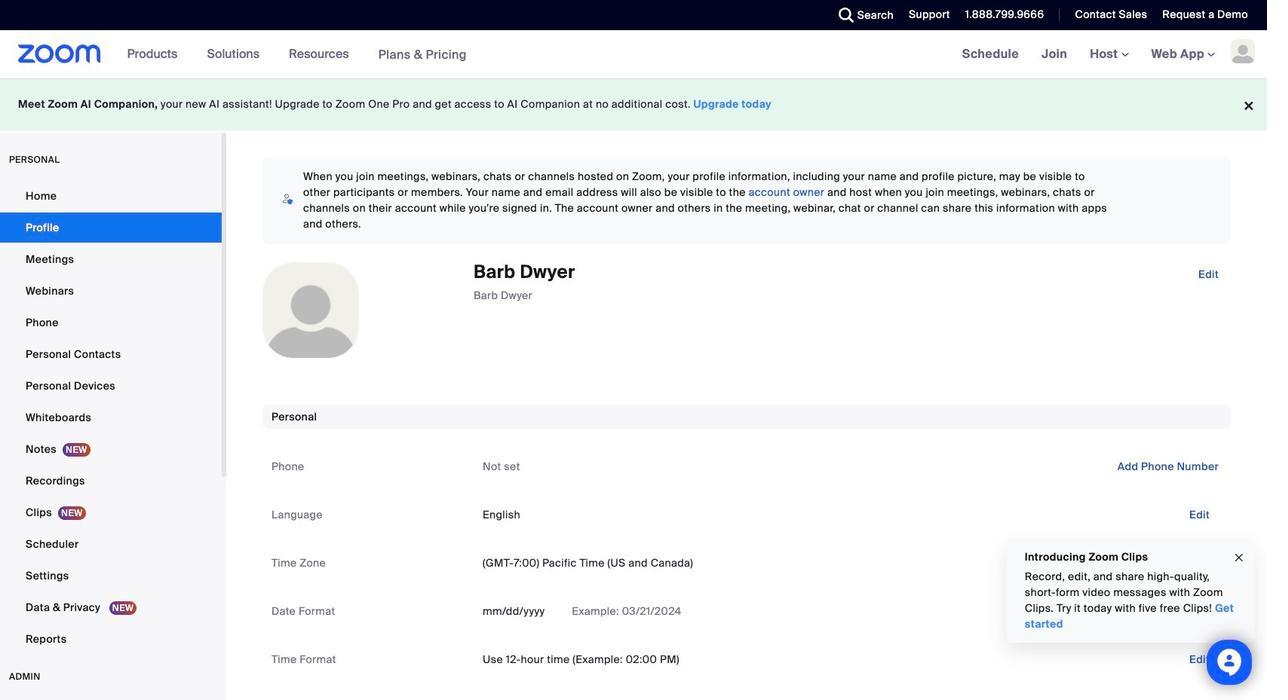 Task type: describe. For each thing, give the bounding box(es) containing it.
meetings navigation
[[951, 30, 1267, 79]]

close image
[[1233, 549, 1245, 567]]

edit user photo image
[[299, 304, 323, 318]]

personal menu menu
[[0, 181, 222, 656]]



Task type: vqa. For each thing, say whether or not it's contained in the screenshot.
Templates image
no



Task type: locate. For each thing, give the bounding box(es) containing it.
profile picture image
[[1231, 39, 1255, 63]]

banner
[[0, 30, 1267, 79]]

zoom logo image
[[18, 44, 101, 63]]

user photo image
[[263, 263, 358, 358]]

footer
[[0, 78, 1267, 130]]

product information navigation
[[116, 30, 478, 79]]



